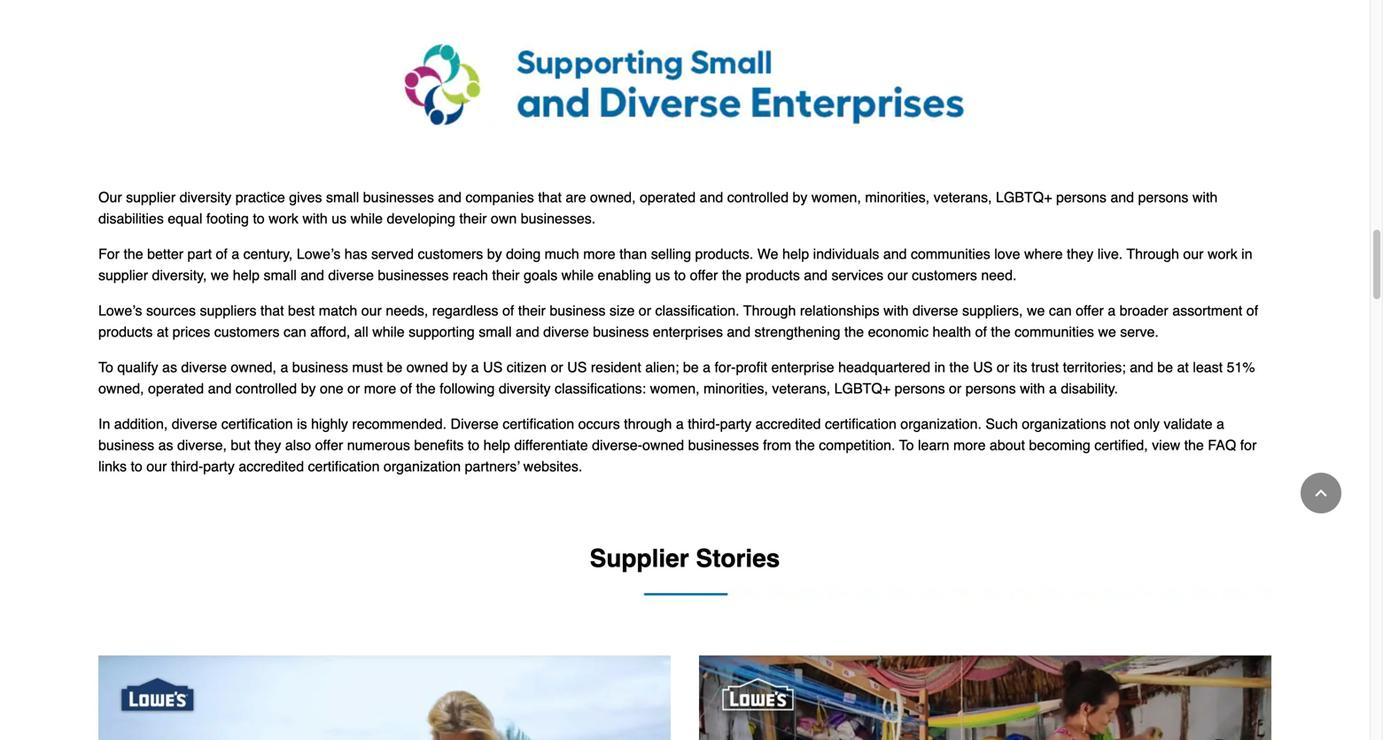 Task type: vqa. For each thing, say whether or not it's contained in the screenshot.
reach
yes



Task type: locate. For each thing, give the bounding box(es) containing it.
2 horizontal spatial help
[[783, 246, 809, 263]]

businesses inside the our supplier diversity practice gives small businesses and companies that are owned, operated and controlled by women, minorities, veterans, lgbtq+ persons and persons with disabilities equal footing to work with us while developing their own businesses.
[[363, 189, 434, 206]]

1 horizontal spatial can
[[1049, 303, 1072, 319]]

more inside the to qualify as diverse owned, a business must be owned by a us citizen or us resident alien; be a for-profit enterprise headquartered in the us or its trust territories; and be at least 51% owned, operated and controlled by one or more of the following diversity classifications: women, minorities, veterans, lgbtq+ persons or persons with a disability.
[[364, 381, 396, 397]]

supplier inside the our supplier diversity practice gives small businesses and companies that are owned, operated and controlled by women, minorities, veterans, lgbtq+ persons and persons with disabilities equal footing to work with us while developing their own businesses.
[[126, 189, 176, 206]]

for
[[1240, 438, 1257, 454]]

at
[[157, 324, 169, 341], [1177, 360, 1189, 376]]

1 vertical spatial operated
[[148, 381, 204, 397]]

least
[[1193, 360, 1223, 376]]

lowe's inside lowe's sources suppliers that best match our needs, regardless of their business size or classification. through relationships with diverse suppliers, we can offer a broader assortment of products at prices customers can afford, all while supporting small and diverse business enterprises and strengthening the economic health of the communities we serve.
[[98, 303, 142, 319]]

1 vertical spatial more
[[364, 381, 396, 397]]

suppliers
[[200, 303, 257, 319]]

and up diverse,
[[208, 381, 232, 397]]

companies
[[466, 189, 534, 206]]

our inside in addition, diverse certification is highly recommended. diverse certification occurs through a third-party accredited certification organization. such organizations not only validate a business as diverse, but they also offer numerous benefits to help differentiate diverse-owned businesses from the competition. to learn more about becoming certified, view the faq for links to our third-party accredited certification organization partners' websites.
[[146, 459, 167, 475]]

owned
[[407, 360, 448, 376], [643, 438, 684, 454]]

also
[[285, 438, 311, 454]]

work up assortment
[[1208, 246, 1238, 263]]

0 vertical spatial customers
[[418, 246, 483, 263]]

products up qualify
[[98, 324, 153, 341]]

of right part
[[216, 246, 228, 263]]

in up assortment
[[1242, 246, 1253, 263]]

0 vertical spatial their
[[459, 211, 487, 227]]

diverse down has
[[328, 267, 374, 284]]

2 vertical spatial help
[[484, 438, 510, 454]]

websites.
[[523, 459, 583, 475]]

help up the 'partners''
[[484, 438, 510, 454]]

1 vertical spatial through
[[743, 303, 796, 319]]

0 horizontal spatial controlled
[[236, 381, 297, 397]]

to inside in addition, diverse certification is highly recommended. diverse certification occurs through a third-party accredited certification organization. such organizations not only validate a business as diverse, but they also offer numerous benefits to help differentiate diverse-owned businesses from the competition. to learn more about becoming certified, view the faq for links to our third-party accredited certification organization partners' websites.
[[899, 438, 914, 454]]

customers left need.
[[912, 267, 977, 284]]

veterans, down enterprise
[[772, 381, 831, 397]]

0 vertical spatial in
[[1242, 246, 1253, 263]]

more inside for the better part of a century, lowe's has served customers by doing much more than selling products. we help individuals and communities love where they live. through our work in supplier diversity, we help small and diverse businesses reach their goals while enabling us to offer the products and services our customers need.
[[583, 246, 616, 263]]

offer
[[690, 267, 718, 284], [1076, 303, 1104, 319], [315, 438, 343, 454]]

to down selling
[[674, 267, 686, 284]]

or right the size
[[639, 303, 651, 319]]

1 horizontal spatial more
[[583, 246, 616, 263]]

1 horizontal spatial lowe's
[[297, 246, 341, 263]]

0 horizontal spatial minorities,
[[704, 381, 768, 397]]

1 vertical spatial products
[[98, 324, 153, 341]]

1 vertical spatial supplier
[[98, 267, 148, 284]]

serve.
[[1120, 324, 1159, 341]]

1 horizontal spatial lgbtq+
[[996, 189, 1052, 206]]

video of woman holding a colorful hammock. image
[[699, 656, 1272, 741]]

1 vertical spatial while
[[562, 267, 594, 284]]

a
[[232, 246, 239, 263], [1108, 303, 1116, 319], [280, 360, 288, 376], [471, 360, 479, 376], [703, 360, 711, 376], [1049, 381, 1057, 397], [676, 416, 684, 433], [1217, 416, 1225, 433]]

1 horizontal spatial veterans,
[[934, 189, 992, 206]]

resident
[[591, 360, 641, 376]]

supplier
[[126, 189, 176, 206], [98, 267, 148, 284]]

us inside the our supplier diversity practice gives small businesses and companies that are owned, operated and controlled by women, minorities, veterans, lgbtq+ persons and persons with disabilities equal footing to work with us while developing their own businesses.
[[332, 211, 347, 227]]

0 horizontal spatial to
[[98, 360, 113, 376]]

minorities, inside the to qualify as diverse owned, a business must be owned by a us citizen or us resident alien; be a for-profit enterprise headquartered in the us or its trust territories; and be at least 51% owned, operated and controlled by one or more of the following diversity classifications: women, minorities, veterans, lgbtq+ persons or persons with a disability.
[[704, 381, 768, 397]]

diversity down the citizen
[[499, 381, 551, 397]]

business up links
[[98, 438, 154, 454]]

differentiate
[[514, 438, 588, 454]]

0 horizontal spatial through
[[743, 303, 796, 319]]

0 vertical spatial while
[[351, 211, 383, 227]]

1 vertical spatial minorities,
[[704, 381, 768, 397]]

0 vertical spatial controlled
[[727, 189, 789, 206]]

accredited
[[756, 416, 821, 433], [239, 459, 304, 475]]

businesses.
[[521, 211, 596, 227]]

1 horizontal spatial party
[[720, 416, 752, 433]]

their
[[459, 211, 487, 227], [492, 267, 520, 284], [518, 303, 546, 319]]

equal
[[168, 211, 202, 227]]

supplier down for
[[98, 267, 148, 284]]

0 horizontal spatial that
[[260, 303, 284, 319]]

of up recommended. on the bottom of page
[[400, 381, 412, 397]]

help
[[783, 246, 809, 263], [233, 267, 260, 284], [484, 438, 510, 454]]

third- down the to qualify as diverse owned, a business must be owned by a us citizen or us resident alien; be a for-profit enterprise headquartered in the us or its trust territories; and be at least 51% owned, operated and controlled by one or more of the following diversity classifications: women, minorities, veterans, lgbtq+ persons or persons with a disability.
[[688, 416, 720, 433]]

lgbtq+
[[996, 189, 1052, 206], [835, 381, 891, 397]]

small down "century,"
[[264, 267, 297, 284]]

in down health
[[935, 360, 946, 376]]

1 vertical spatial businesses
[[378, 267, 449, 284]]

only
[[1134, 416, 1160, 433]]

small down regardless
[[479, 324, 512, 341]]

learn
[[918, 438, 950, 454]]

1 vertical spatial lgbtq+
[[835, 381, 891, 397]]

veterans, up need.
[[934, 189, 992, 206]]

more for must
[[364, 381, 396, 397]]

they right but
[[254, 438, 281, 454]]

owned,
[[590, 189, 636, 206], [231, 360, 277, 376], [98, 381, 144, 397]]

more up enabling
[[583, 246, 616, 263]]

0 horizontal spatial at
[[157, 324, 169, 341]]

match
[[319, 303, 357, 319]]

at left least
[[1177, 360, 1189, 376]]

2 vertical spatial more
[[954, 438, 986, 454]]

2 horizontal spatial customers
[[912, 267, 977, 284]]

offer inside in addition, diverse certification is highly recommended. diverse certification occurs through a third-party accredited certification organization. such organizations not only validate a business as diverse, but they also offer numerous benefits to help differentiate diverse-owned businesses from the competition. to learn more about becoming certified, view the faq for links to our third-party accredited certification organization partners' websites.
[[315, 438, 343, 454]]

0 horizontal spatial party
[[203, 459, 235, 475]]

0 vertical spatial to
[[98, 360, 113, 376]]

that inside lowe's sources suppliers that best match our needs, regardless of their business size or classification. through relationships with diverse suppliers, we can offer a broader assortment of products at prices customers can afford, all while supporting small and diverse business enterprises and strengthening the economic health of the communities we serve.
[[260, 303, 284, 319]]

1 vertical spatial to
[[899, 438, 914, 454]]

0 horizontal spatial veterans,
[[772, 381, 831, 397]]

to
[[98, 360, 113, 376], [899, 438, 914, 454]]

enterprise
[[771, 360, 835, 376]]

us left its
[[973, 360, 993, 376]]

through up strengthening
[[743, 303, 796, 319]]

and up the citizen
[[516, 324, 539, 341]]

scroll to top element
[[1301, 473, 1342, 514]]

through inside lowe's sources suppliers that best match our needs, regardless of their business size or classification. through relationships with diverse suppliers, we can offer a broader assortment of products at prices customers can afford, all while supporting small and diverse business enterprises and strengthening the economic health of the communities we serve.
[[743, 303, 796, 319]]

2 horizontal spatial us
[[973, 360, 993, 376]]

accredited down also
[[239, 459, 304, 475]]

1 horizontal spatial operated
[[640, 189, 696, 206]]

than
[[620, 246, 647, 263]]

offer down products.
[[690, 267, 718, 284]]

not
[[1110, 416, 1130, 433]]

small right the gives
[[326, 189, 359, 206]]

selling
[[651, 246, 691, 263]]

or
[[639, 303, 651, 319], [551, 360, 563, 376], [997, 360, 1010, 376], [347, 381, 360, 397], [949, 381, 962, 397]]

3 be from the left
[[1158, 360, 1173, 376]]

0 horizontal spatial owned,
[[98, 381, 144, 397]]

chevron up image
[[1313, 485, 1330, 502]]

0 horizontal spatial lowe's
[[98, 303, 142, 319]]

small
[[326, 189, 359, 206], [264, 267, 297, 284], [479, 324, 512, 341]]

served
[[371, 246, 414, 263]]

that left best
[[260, 303, 284, 319]]

the down validate
[[1185, 438, 1204, 454]]

1 vertical spatial at
[[1177, 360, 1189, 376]]

footing
[[206, 211, 249, 227]]

be right alien;
[[683, 360, 699, 376]]

party
[[720, 416, 752, 433], [203, 459, 235, 475]]

veterans,
[[934, 189, 992, 206], [772, 381, 831, 397]]

work down the gives
[[269, 211, 299, 227]]

diverse inside in addition, diverse certification is highly recommended. diverse certification occurs through a third-party accredited certification organization. such organizations not only validate a business as diverse, but they also offer numerous benefits to help differentiate diverse-owned businesses from the competition. to learn more about becoming certified, view the faq for links to our third-party accredited certification organization partners' websites.
[[172, 416, 217, 433]]

0 vertical spatial third-
[[688, 416, 720, 433]]

products.
[[695, 246, 754, 263]]

can down best
[[284, 324, 306, 341]]

1 horizontal spatial communities
[[1015, 324, 1094, 341]]

while down much on the left
[[562, 267, 594, 284]]

and
[[438, 189, 462, 206], [700, 189, 723, 206], [1111, 189, 1134, 206], [883, 246, 907, 263], [301, 267, 324, 284], [804, 267, 828, 284], [516, 324, 539, 341], [727, 324, 751, 341], [1130, 360, 1154, 376], [208, 381, 232, 397]]

and up developing
[[438, 189, 462, 206]]

owned, down qualify
[[98, 381, 144, 397]]

to right links
[[131, 459, 143, 475]]

their left own
[[459, 211, 487, 227]]

0 horizontal spatial in
[[935, 360, 946, 376]]

diverse up health
[[913, 303, 959, 319]]

1 vertical spatial us
[[655, 267, 670, 284]]

help right we
[[783, 246, 809, 263]]

0 vertical spatial businesses
[[363, 189, 434, 206]]

help down "century,"
[[233, 267, 260, 284]]

diverse down 'prices'
[[181, 360, 227, 376]]

0 horizontal spatial owned
[[407, 360, 448, 376]]

1 horizontal spatial products
[[746, 267, 800, 284]]

1 horizontal spatial minorities,
[[865, 189, 930, 206]]

2 horizontal spatial small
[[479, 324, 512, 341]]

1 horizontal spatial women,
[[812, 189, 861, 206]]

owned down the supporting
[[407, 360, 448, 376]]

work
[[269, 211, 299, 227], [1208, 246, 1238, 263]]

supporting
[[409, 324, 475, 341]]

operated
[[640, 189, 696, 206], [148, 381, 204, 397]]

relationships
[[800, 303, 880, 319]]

minorities, inside the our supplier diversity practice gives small businesses and companies that are owned, operated and controlled by women, minorities, veterans, lgbtq+ persons and persons with disabilities equal footing to work with us while developing their own businesses.
[[865, 189, 930, 206]]

0 vertical spatial lowe's
[[297, 246, 341, 263]]

suppliers,
[[962, 303, 1023, 319]]

0 vertical spatial through
[[1127, 246, 1180, 263]]

products
[[746, 267, 800, 284], [98, 324, 153, 341]]

we right suppliers, on the top
[[1027, 303, 1045, 319]]

diverse up the citizen
[[543, 324, 589, 341]]

where
[[1024, 246, 1063, 263]]

business down the size
[[593, 324, 649, 341]]

0 vertical spatial owned,
[[590, 189, 636, 206]]

offer inside lowe's sources suppliers that best match our needs, regardless of their business size or classification. through relationships with diverse suppliers, we can offer a broader assortment of products at prices customers can afford, all while supporting small and diverse business enterprises and strengthening the economic health of the communities we serve.
[[1076, 303, 1104, 319]]

that inside the our supplier diversity practice gives small businesses and companies that are owned, operated and controlled by women, minorities, veterans, lgbtq+ persons and persons with disabilities equal footing to work with us while developing their own businesses.
[[538, 189, 562, 206]]

1 horizontal spatial help
[[484, 438, 510, 454]]

1 vertical spatial third-
[[171, 459, 203, 475]]

lgbtq+ inside the our supplier diversity practice gives small businesses and companies that are owned, operated and controlled by women, minorities, veterans, lgbtq+ persons and persons with disabilities equal footing to work with us while developing their own businesses.
[[996, 189, 1052, 206]]

at inside the to qualify as diverse owned, a business must be owned by a us citizen or us resident alien; be a for-profit enterprise headquartered in the us or its trust territories; and be at least 51% owned, operated and controlled by one or more of the following diversity classifications: women, minorities, veterans, lgbtq+ persons or persons with a disability.
[[1177, 360, 1189, 376]]

0 horizontal spatial help
[[233, 267, 260, 284]]

while right all
[[372, 324, 405, 341]]

us up has
[[332, 211, 347, 227]]

and up live.
[[1111, 189, 1134, 206]]

0 horizontal spatial operated
[[148, 381, 204, 397]]

for-
[[715, 360, 736, 376]]

enabling
[[598, 267, 651, 284]]

1 horizontal spatial offer
[[690, 267, 718, 284]]

more inside in addition, diverse certification is highly recommended. diverse certification occurs through a third-party accredited certification organization. such organizations not only validate a business as diverse, but they also offer numerous benefits to help differentiate diverse-owned businesses from the competition. to learn more about becoming certified, view the faq for links to our third-party accredited certification organization partners' websites.
[[954, 438, 986, 454]]

their down doing on the top left of page
[[492, 267, 520, 284]]

the down products.
[[722, 267, 742, 284]]

1 horizontal spatial owned
[[643, 438, 684, 454]]

customers inside lowe's sources suppliers that best match our needs, regardless of their business size or classification. through relationships with diverse suppliers, we can offer a broader assortment of products at prices customers can afford, all while supporting small and diverse business enterprises and strengthening the economic health of the communities we serve.
[[214, 324, 280, 341]]

a left broader
[[1108, 303, 1116, 319]]

the down suppliers, on the top
[[991, 324, 1011, 341]]

2 vertical spatial while
[[372, 324, 405, 341]]

women, up 'individuals' at right top
[[812, 189, 861, 206]]

1 vertical spatial in
[[935, 360, 946, 376]]

regardless
[[432, 303, 499, 319]]

their inside lowe's sources suppliers that best match our needs, regardless of their business size or classification. through relationships with diverse suppliers, we can offer a broader assortment of products at prices customers can afford, all while supporting small and diverse business enterprises and strengthening the economic health of the communities we serve.
[[518, 303, 546, 319]]

diversity inside the our supplier diversity practice gives small businesses and companies that are owned, operated and controlled by women, minorities, veterans, lgbtq+ persons and persons with disabilities equal footing to work with us while developing their own businesses.
[[180, 189, 232, 206]]

we left serve.
[[1098, 324, 1116, 341]]

veterans, inside the our supplier diversity practice gives small businesses and companies that are owned, operated and controlled by women, minorities, veterans, lgbtq+ persons and persons with disabilities equal footing to work with us while developing their own businesses.
[[934, 189, 992, 206]]

owned inside in addition, diverse certification is highly recommended. diverse certification occurs through a third-party accredited certification organization. such organizations not only validate a business as diverse, but they also offer numerous benefits to help differentiate diverse-owned businesses from the competition. to learn more about becoming certified, view the faq for links to our third-party accredited certification organization partners' websites.
[[643, 438, 684, 454]]

offer down highly
[[315, 438, 343, 454]]

diversity up equal
[[180, 189, 232, 206]]

more down organization.
[[954, 438, 986, 454]]

supplier up disabilities
[[126, 189, 176, 206]]

1 horizontal spatial work
[[1208, 246, 1238, 263]]

owned down through
[[643, 438, 684, 454]]

citizen
[[507, 360, 547, 376]]

0 horizontal spatial women,
[[650, 381, 700, 397]]

of
[[216, 246, 228, 263], [502, 303, 514, 319], [1247, 303, 1259, 319], [975, 324, 987, 341], [400, 381, 412, 397]]

operated up selling
[[640, 189, 696, 206]]

1 vertical spatial women,
[[650, 381, 700, 397]]

2 vertical spatial businesses
[[688, 438, 759, 454]]

offer left broader
[[1076, 303, 1104, 319]]

as down addition,
[[158, 438, 173, 454]]

or up organization.
[[949, 381, 962, 397]]

party down for-
[[720, 416, 752, 433]]

addition,
[[114, 416, 168, 433]]

0 horizontal spatial accredited
[[239, 459, 304, 475]]

minorities, down for-
[[704, 381, 768, 397]]

1 horizontal spatial third-
[[688, 416, 720, 433]]

us
[[483, 360, 503, 376], [567, 360, 587, 376], [973, 360, 993, 376]]

size
[[610, 303, 635, 319]]

through
[[624, 416, 672, 433]]

to down practice
[[253, 211, 265, 227]]

0 horizontal spatial more
[[364, 381, 396, 397]]

we down part
[[211, 267, 229, 284]]

individuals
[[813, 246, 879, 263]]

0 horizontal spatial us
[[332, 211, 347, 227]]

becoming
[[1029, 438, 1091, 454]]

business inside in addition, diverse certification is highly recommended. diverse certification occurs through a third-party accredited certification organization. such organizations not only validate a business as diverse, but they also offer numerous benefits to help differentiate diverse-owned businesses from the competition. to learn more about becoming certified, view the faq for links to our third-party accredited certification organization partners' websites.
[[98, 438, 154, 454]]

0 vertical spatial work
[[269, 211, 299, 227]]

1 horizontal spatial we
[[1027, 303, 1045, 319]]

our up all
[[361, 303, 382, 319]]

such
[[986, 416, 1018, 433]]

the
[[124, 246, 143, 263], [722, 267, 742, 284], [845, 324, 864, 341], [991, 324, 1011, 341], [950, 360, 969, 376], [416, 381, 436, 397], [795, 438, 815, 454], [1185, 438, 1204, 454]]

in inside for the better part of a century, lowe's has served customers by doing much more than selling products. we help individuals and communities love where they live. through our work in supplier diversity, we help small and diverse businesses reach their goals while enabling us to offer the products and services our customers need.
[[1242, 246, 1253, 263]]

by inside for the better part of a century, lowe's has served customers by doing much more than selling products. we help individuals and communities love where they live. through our work in supplier diversity, we help small and diverse businesses reach their goals while enabling us to offer the products and services our customers need.
[[487, 246, 502, 263]]

0 vertical spatial communities
[[911, 246, 991, 263]]

of down suppliers, on the top
[[975, 324, 987, 341]]

and down 'individuals' at right top
[[804, 267, 828, 284]]

and up products.
[[700, 189, 723, 206]]

certification
[[221, 416, 293, 433], [503, 416, 574, 433], [825, 416, 897, 433], [308, 459, 380, 475]]

owned, down suppliers
[[231, 360, 277, 376]]

controlled
[[727, 189, 789, 206], [236, 381, 297, 397]]

by
[[793, 189, 808, 206], [487, 246, 502, 263], [452, 360, 467, 376], [301, 381, 316, 397]]

our right links
[[146, 459, 167, 475]]

0 horizontal spatial be
[[387, 360, 403, 376]]

accredited up from
[[756, 416, 821, 433]]

diversity,
[[152, 267, 207, 284]]

party down diverse,
[[203, 459, 235, 475]]

1 vertical spatial their
[[492, 267, 520, 284]]

1 horizontal spatial controlled
[[727, 189, 789, 206]]

1 vertical spatial accredited
[[239, 459, 304, 475]]

stories
[[696, 545, 780, 574]]

through
[[1127, 246, 1180, 263], [743, 303, 796, 319]]

are
[[566, 189, 586, 206]]

0 horizontal spatial us
[[483, 360, 503, 376]]

customers down suppliers
[[214, 324, 280, 341]]

of inside the to qualify as diverse owned, a business must be owned by a us citizen or us resident alien; be a for-profit enterprise headquartered in the us or its trust territories; and be at least 51% owned, operated and controlled by one or more of the following diversity classifications: women, minorities, veterans, lgbtq+ persons or persons with a disability.
[[400, 381, 412, 397]]

1 vertical spatial communities
[[1015, 324, 1094, 341]]

as
[[162, 360, 177, 376], [158, 438, 173, 454]]

minorities, up 'individuals' at right top
[[865, 189, 930, 206]]

1 horizontal spatial to
[[899, 438, 914, 454]]

view
[[1152, 438, 1181, 454]]

as right qualify
[[162, 360, 177, 376]]

2 vertical spatial offer
[[315, 438, 343, 454]]

diversity
[[180, 189, 232, 206], [499, 381, 551, 397]]

to inside for the better part of a century, lowe's has served customers by doing much more than selling products. we help individuals and communities love where they live. through our work in supplier diversity, we help small and diverse businesses reach their goals while enabling us to offer the products and services our customers need.
[[674, 267, 686, 284]]

us down selling
[[655, 267, 670, 284]]

faq
[[1208, 438, 1237, 454]]

1 horizontal spatial us
[[655, 267, 670, 284]]

their down goals
[[518, 303, 546, 319]]

our right services
[[888, 267, 908, 284]]

1 vertical spatial diversity
[[499, 381, 551, 397]]

products inside lowe's sources suppliers that best match our needs, regardless of their business size or classification. through relationships with diverse suppliers, we can offer a broader assortment of products at prices customers can afford, all while supporting small and diverse business enterprises and strengthening the economic health of the communities we serve.
[[98, 324, 153, 341]]

0 vertical spatial women,
[[812, 189, 861, 206]]

businesses inside in addition, diverse certification is highly recommended. diverse certification occurs through a third-party accredited certification organization. such organizations not only validate a business as diverse, but they also offer numerous benefits to help differentiate diverse-owned businesses from the competition. to learn more about becoming certified, view the faq for links to our third-party accredited certification organization partners' websites.
[[688, 438, 759, 454]]

2 horizontal spatial offer
[[1076, 303, 1104, 319]]

minorities,
[[865, 189, 930, 206], [704, 381, 768, 397]]

persons
[[1056, 189, 1107, 206], [1138, 189, 1189, 206], [895, 381, 945, 397], [966, 381, 1016, 397]]

afford,
[[310, 324, 350, 341]]

qualify
[[117, 360, 158, 376]]

2 vertical spatial customers
[[214, 324, 280, 341]]

2 vertical spatial small
[[479, 324, 512, 341]]

to left the learn
[[899, 438, 914, 454]]

small inside for the better part of a century, lowe's has served customers by doing much more than selling products. we help individuals and communities love where they live. through our work in supplier diversity, we help small and diverse businesses reach their goals while enabling us to offer the products and services our customers need.
[[264, 267, 297, 284]]

more down must at the left of the page
[[364, 381, 396, 397]]

0 horizontal spatial products
[[98, 324, 153, 341]]

lowe's left has
[[297, 246, 341, 263]]

our
[[1183, 246, 1204, 263], [888, 267, 908, 284], [361, 303, 382, 319], [146, 459, 167, 475]]

business
[[550, 303, 606, 319], [593, 324, 649, 341], [292, 360, 348, 376], [98, 438, 154, 454]]

0 horizontal spatial lgbtq+
[[835, 381, 891, 397]]

lgbtq+ down headquartered
[[835, 381, 891, 397]]

1 vertical spatial owned
[[643, 438, 684, 454]]

more
[[583, 246, 616, 263], [364, 381, 396, 397], [954, 438, 986, 454]]

0 vertical spatial minorities,
[[865, 189, 930, 206]]

a down trust
[[1049, 381, 1057, 397]]

they left live.
[[1067, 246, 1094, 263]]

0 horizontal spatial small
[[264, 267, 297, 284]]

1 horizontal spatial customers
[[418, 246, 483, 263]]

1 horizontal spatial through
[[1127, 246, 1180, 263]]

0 horizontal spatial customers
[[214, 324, 280, 341]]

businesses up developing
[[363, 189, 434, 206]]



Task type: describe. For each thing, give the bounding box(es) containing it.
best
[[288, 303, 315, 319]]

is
[[297, 416, 307, 433]]

certification up but
[[221, 416, 293, 433]]

partners'
[[465, 459, 520, 475]]

0 vertical spatial can
[[1049, 303, 1072, 319]]

operated inside the to qualify as diverse owned, a business must be owned by a us citizen or us resident alien; be a for-profit enterprise headquartered in the us or its trust territories; and be at least 51% owned, operated and controlled by one or more of the following diversity classifications: women, minorities, veterans, lgbtq+ persons or persons with a disability.
[[148, 381, 204, 397]]

from
[[763, 438, 791, 454]]

own
[[491, 211, 517, 227]]

strengthening
[[755, 324, 841, 341]]

certification down numerous
[[308, 459, 380, 475]]

disability.
[[1061, 381, 1118, 397]]

a up following
[[471, 360, 479, 376]]

0 vertical spatial party
[[720, 416, 752, 433]]

or inside lowe's sources suppliers that best match our needs, regardless of their business size or classification. through relationships with diverse suppliers, we can offer a broader assortment of products at prices customers can afford, all while supporting small and diverse business enterprises and strengthening the economic health of the communities we serve.
[[639, 303, 651, 319]]

its
[[1013, 360, 1028, 376]]

of right assortment
[[1247, 303, 1259, 319]]

supplier stories
[[590, 545, 780, 574]]

broader
[[1120, 303, 1169, 319]]

or right the citizen
[[551, 360, 563, 376]]

certification up the competition.
[[825, 416, 897, 433]]

the right for
[[124, 246, 143, 263]]

work inside the our supplier diversity practice gives small businesses and companies that are owned, operated and controlled by women, minorities, veterans, lgbtq+ persons and persons with disabilities equal footing to work with us while developing their own businesses.
[[269, 211, 299, 227]]

products inside for the better part of a century, lowe's has served customers by doing much more than selling products. we help individuals and communities love where they live. through our work in supplier diversity, we help small and diverse businesses reach their goals while enabling us to offer the products and services our customers need.
[[746, 267, 800, 284]]

diverse
[[451, 416, 499, 433]]

1 be from the left
[[387, 360, 403, 376]]

needs,
[[386, 303, 428, 319]]

their inside for the better part of a century, lowe's has served customers by doing much more than selling products. we help individuals and communities love where they live. through our work in supplier diversity, we help small and diverse businesses reach their goals while enabling us to offer the products and services our customers need.
[[492, 267, 520, 284]]

owned, inside the our supplier diversity practice gives small businesses and companies that are owned, operated and controlled by women, minorities, veterans, lgbtq+ persons and persons with disabilities equal footing to work with us while developing their own businesses.
[[590, 189, 636, 206]]

help inside in addition, diverse certification is highly recommended. diverse certification occurs through a third-party accredited certification organization. such organizations not only validate a business as diverse, but they also offer numerous benefits to help differentiate diverse-owned businesses from the competition. to learn more about becoming certified, view the faq for links to our third-party accredited certification organization partners' websites.
[[484, 438, 510, 454]]

women, inside the to qualify as diverse owned, a business must be owned by a us citizen or us resident alien; be a for-profit enterprise headquartered in the us or its trust territories; and be at least 51% owned, operated and controlled by one or more of the following diversity classifications: women, minorities, veterans, lgbtq+ persons or persons with a disability.
[[650, 381, 700, 397]]

they inside in addition, diverse certification is highly recommended. diverse certification occurs through a third-party accredited certification organization. such organizations not only validate a business as diverse, but they also offer numerous benefits to help differentiate diverse-owned businesses from the competition. to learn more about becoming certified, view the faq for links to our third-party accredited certification organization partners' websites.
[[254, 438, 281, 454]]

diverse inside for the better part of a century, lowe's has served customers by doing much more than selling products. we help individuals and communities love where they live. through our work in supplier diversity, we help small and diverse businesses reach their goals while enabling us to offer the products and services our customers need.
[[328, 267, 374, 284]]

organizations
[[1022, 416, 1106, 433]]

veterans, inside the to qualify as diverse owned, a business must be owned by a us citizen or us resident alien; be a for-profit enterprise headquartered in the us or its trust territories; and be at least 51% owned, operated and controlled by one or more of the following diversity classifications: women, minorities, veterans, lgbtq+ persons or persons with a disability.
[[772, 381, 831, 397]]

numerous
[[347, 438, 410, 454]]

operated inside the our supplier diversity practice gives small businesses and companies that are owned, operated and controlled by women, minorities, veterans, lgbtq+ persons and persons with disabilities equal footing to work with us while developing their own businesses.
[[640, 189, 696, 206]]

communities inside lowe's sources suppliers that best match our needs, regardless of their business size or classification. through relationships with diverse suppliers, we can offer a broader assortment of products at prices customers can afford, all while supporting small and diverse business enterprises and strengthening the economic health of the communities we serve.
[[1015, 324, 1094, 341]]

a down best
[[280, 360, 288, 376]]

in inside the to qualify as diverse owned, a business must be owned by a us citizen or us resident alien; be a for-profit enterprise headquartered in the us or its trust territories; and be at least 51% owned, operated and controlled by one or more of the following diversity classifications: women, minorities, veterans, lgbtq+ persons or persons with a disability.
[[935, 360, 946, 376]]

better
[[147, 246, 183, 263]]

and up best
[[301, 267, 324, 284]]

the left following
[[416, 381, 436, 397]]

as inside in addition, diverse certification is highly recommended. diverse certification occurs through a third-party accredited certification organization. such organizations not only validate a business as diverse, but they also offer numerous benefits to help differentiate diverse-owned businesses from the competition. to learn more about becoming certified, view the faq for links to our third-party accredited certification organization partners' websites.
[[158, 438, 173, 454]]

0 vertical spatial help
[[783, 246, 809, 263]]

one
[[320, 381, 344, 397]]

or left its
[[997, 360, 1010, 376]]

while inside lowe's sources suppliers that best match our needs, regardless of their business size or classification. through relationships with diverse suppliers, we can offer a broader assortment of products at prices customers can afford, all while supporting small and diverse business enterprises and strengthening the economic health of the communities we serve.
[[372, 324, 405, 341]]

in
[[98, 416, 110, 433]]

prices
[[172, 324, 210, 341]]

goals
[[524, 267, 558, 284]]

we inside for the better part of a century, lowe's has served customers by doing much more than selling products. we help individuals and communities love where they live. through our work in supplier diversity, we help small and diverse businesses reach their goals while enabling us to offer the products and services our customers need.
[[211, 267, 229, 284]]

business inside the to qualify as diverse owned, a business must be owned by a us citizen or us resident alien; be a for-profit enterprise headquartered in the us or its trust territories; and be at least 51% owned, operated and controlled by one or more of the following diversity classifications: women, minorities, veterans, lgbtq+ persons or persons with a disability.
[[292, 360, 348, 376]]

assortment
[[1173, 303, 1243, 319]]

occurs
[[578, 416, 620, 433]]

links
[[98, 459, 127, 475]]

our inside lowe's sources suppliers that best match our needs, regardless of their business size or classification. through relationships with diverse suppliers, we can offer a broader assortment of products at prices customers can afford, all while supporting small and diverse business enterprises and strengthening the economic health of the communities we serve.
[[361, 303, 382, 319]]

highly
[[311, 416, 348, 433]]

organization.
[[901, 416, 982, 433]]

we
[[758, 246, 779, 263]]

to inside the to qualify as diverse owned, a business must be owned by a us citizen or us resident alien; be a for-profit enterprise headquartered in the us or its trust territories; and be at least 51% owned, operated and controlled by one or more of the following diversity classifications: women, minorities, veterans, lgbtq+ persons or persons with a disability.
[[98, 360, 113, 376]]

practice
[[235, 189, 285, 206]]

2 us from the left
[[567, 360, 587, 376]]

diversity logo image
[[98, 24, 1272, 145]]

following
[[440, 381, 495, 397]]

our supplier diversity practice gives small businesses and companies that are owned, operated and controlled by women, minorities, veterans, lgbtq+ persons and persons with disabilities equal footing to work with us while developing their own businesses.
[[98, 189, 1218, 227]]

profit
[[736, 360, 768, 376]]

or right one
[[347, 381, 360, 397]]

much
[[545, 246, 579, 263]]

and up profit
[[727, 324, 751, 341]]

of right regardless
[[502, 303, 514, 319]]

while inside the our supplier diversity practice gives small businesses and companies that are owned, operated and controlled by women, minorities, veterans, lgbtq+ persons and persons with disabilities equal footing to work with us while developing their own businesses.
[[351, 211, 383, 227]]

century,
[[243, 246, 293, 263]]

in addition, diverse certification is highly recommended. diverse certification occurs through a third-party accredited certification organization. such organizations not only validate a business as diverse, but they also offer numerous benefits to help differentiate diverse-owned businesses from the competition. to learn more about becoming certified, view the faq for links to our third-party accredited certification organization partners' websites.
[[98, 416, 1257, 475]]

validate
[[1164, 416, 1213, 433]]

services
[[832, 267, 884, 284]]

a blue divider line. image
[[98, 588, 1272, 603]]

controlled inside the to qualify as diverse owned, a business must be owned by a us citizen or us resident alien; be a for-profit enterprise headquartered in the us or its trust territories; and be at least 51% owned, operated and controlled by one or more of the following diversity classifications: women, minorities, veterans, lgbtq+ persons or persons with a disability.
[[236, 381, 297, 397]]

a right through
[[676, 416, 684, 433]]

certification up differentiate
[[503, 416, 574, 433]]

1 vertical spatial we
[[1027, 303, 1045, 319]]

classifications:
[[555, 381, 646, 397]]

benefits
[[414, 438, 464, 454]]

with inside lowe's sources suppliers that best match our needs, regardless of their business size or classification. through relationships with diverse suppliers, we can offer a broader assortment of products at prices customers can afford, all while supporting small and diverse business enterprises and strengthening the economic health of the communities we serve.
[[884, 303, 909, 319]]

has
[[345, 246, 367, 263]]

diversity inside the to qualify as diverse owned, a business must be owned by a us citizen or us resident alien; be a for-profit enterprise headquartered in the us or its trust territories; and be at least 51% owned, operated and controlled by one or more of the following diversity classifications: women, minorities, veterans, lgbtq+ persons or persons with a disability.
[[499, 381, 551, 397]]

love
[[995, 246, 1021, 263]]

the down relationships
[[845, 324, 864, 341]]

developing
[[387, 211, 455, 227]]

and down serve.
[[1130, 360, 1154, 376]]

a inside for the better part of a century, lowe's has served customers by doing much more than selling products. we help individuals and communities love where they live. through our work in supplier diversity, we help small and diverse businesses reach their goals while enabling us to offer the products and services our customers need.
[[232, 246, 239, 263]]

to qualify as diverse owned, a business must be owned by a us citizen or us resident alien; be a for-profit enterprise headquartered in the us or its trust territories; and be at least 51% owned, operated and controlled by one or more of the following diversity classifications: women, minorities, veterans, lgbtq+ persons or persons with a disability.
[[98, 360, 1255, 397]]

for the better part of a century, lowe's has served customers by doing much more than selling products. we help individuals and communities love where they live. through our work in supplier diversity, we help small and diverse businesses reach their goals while enabling us to offer the products and services our customers need.
[[98, 246, 1253, 284]]

1 vertical spatial help
[[233, 267, 260, 284]]

lowe's inside for the better part of a century, lowe's has served customers by doing much more than selling products. we help individuals and communities love where they live. through our work in supplier diversity, we help small and diverse businesses reach their goals while enabling us to offer the products and services our customers need.
[[297, 246, 341, 263]]

owned inside the to qualify as diverse owned, a business must be owned by a us citizen or us resident alien; be a for-profit enterprise headquartered in the us or its trust territories; and be at least 51% owned, operated and controlled by one or more of the following diversity classifications: women, minorities, veterans, lgbtq+ persons or persons with a disability.
[[407, 360, 448, 376]]

work inside for the better part of a century, lowe's has served customers by doing much more than selling products. we help individuals and communities love where they live. through our work in supplier diversity, we help small and diverse businesses reach their goals while enabling us to offer the products and services our customers need.
[[1208, 246, 1238, 263]]

controlled inside the our supplier diversity practice gives small businesses and companies that are owned, operated and controlled by women, minorities, veterans, lgbtq+ persons and persons with disabilities equal footing to work with us while developing their own businesses.
[[727, 189, 789, 206]]

our up assortment
[[1183, 246, 1204, 263]]

diverse-
[[592, 438, 643, 454]]

0 horizontal spatial third-
[[171, 459, 203, 475]]

but
[[231, 438, 250, 454]]

a left for-
[[703, 360, 711, 376]]

recommended.
[[352, 416, 447, 433]]

sources
[[146, 303, 196, 319]]

a up faq
[[1217, 416, 1225, 433]]

communities inside for the better part of a century, lowe's has served customers by doing much more than selling products. we help individuals and communities love where they live. through our work in supplier diversity, we help small and diverse businesses reach their goals while enabling us to offer the products and services our customers need.
[[911, 246, 991, 263]]

they inside for the better part of a century, lowe's has served customers by doing much more than selling products. we help individuals and communities love where they live. through our work in supplier diversity, we help small and diverse businesses reach their goals while enabling us to offer the products and services our customers need.
[[1067, 246, 1094, 263]]

businesses inside for the better part of a century, lowe's has served customers by doing much more than selling products. we help individuals and communities love where they live. through our work in supplier diversity, we help small and diverse businesses reach their goals while enabling us to offer the products and services our customers need.
[[378, 267, 449, 284]]

women, inside the our supplier diversity practice gives small businesses and companies that are owned, operated and controlled by women, minorities, veterans, lgbtq+ persons and persons with disabilities equal footing to work with us while developing their own businesses.
[[812, 189, 861, 206]]

competition.
[[819, 438, 896, 454]]

as inside the to qualify as diverse owned, a business must be owned by a us citizen or us resident alien; be a for-profit enterprise headquartered in the us or its trust territories; and be at least 51% owned, operated and controlled by one or more of the following diversity classifications: women, minorities, veterans, lgbtq+ persons or persons with a disability.
[[162, 360, 177, 376]]

2 vertical spatial owned,
[[98, 381, 144, 397]]

3 us from the left
[[973, 360, 993, 376]]

business left the size
[[550, 303, 606, 319]]

51%
[[1227, 360, 1255, 376]]

us inside for the better part of a century, lowe's has served customers by doing much more than selling products. we help individuals and communities love where they live. through our work in supplier diversity, we help small and diverse businesses reach their goals while enabling us to offer the products and services our customers need.
[[655, 267, 670, 284]]

small inside lowe's sources suppliers that best match our needs, regardless of their business size or classification. through relationships with diverse suppliers, we can offer a broader assortment of products at prices customers can afford, all while supporting small and diverse business enterprises and strengthening the economic health of the communities we serve.
[[479, 324, 512, 341]]

health
[[933, 324, 971, 341]]

economic
[[868, 324, 929, 341]]

their inside the our supplier diversity practice gives small businesses and companies that are owned, operated and controlled by women, minorities, veterans, lgbtq+ persons and persons with disabilities equal footing to work with us while developing their own businesses.
[[459, 211, 487, 227]]

and up services
[[883, 246, 907, 263]]

about
[[990, 438, 1025, 454]]

at inside lowe's sources suppliers that best match our needs, regardless of their business size or classification. through relationships with diverse suppliers, we can offer a broader assortment of products at prices customers can afford, all while supporting small and diverse business enterprises and strengthening the economic health of the communities we serve.
[[157, 324, 169, 341]]

must
[[352, 360, 383, 376]]

1 horizontal spatial accredited
[[756, 416, 821, 433]]

lgbtq+ inside the to qualify as diverse owned, a business must be owned by a us citizen or us resident alien; be a for-profit enterprise headquartered in the us or its trust territories; and be at least 51% owned, operated and controlled by one or more of the following diversity classifications: women, minorities, veterans, lgbtq+ persons or persons with a disability.
[[835, 381, 891, 397]]

our
[[98, 189, 122, 206]]

2 be from the left
[[683, 360, 699, 376]]

the right from
[[795, 438, 815, 454]]

diverse inside the to qualify as diverse owned, a business must be owned by a us citizen or us resident alien; be a for-profit enterprise headquartered in the us or its trust territories; and be at least 51% owned, operated and controlled by one or more of the following diversity classifications: women, minorities, veterans, lgbtq+ persons or persons with a disability.
[[181, 360, 227, 376]]

certified,
[[1095, 438, 1148, 454]]

diverse,
[[177, 438, 227, 454]]

to down diverse
[[468, 438, 480, 454]]

2 horizontal spatial we
[[1098, 324, 1116, 341]]

classification.
[[655, 303, 740, 319]]

supplier inside for the better part of a century, lowe's has served customers by doing much more than selling products. we help individuals and communities love where they live. through our work in supplier diversity, we help small and diverse businesses reach their goals while enabling us to offer the products and services our customers need.
[[98, 267, 148, 284]]

reach
[[453, 267, 488, 284]]

gives
[[289, 189, 322, 206]]

doing
[[506, 246, 541, 263]]

trust
[[1032, 360, 1059, 376]]

small inside the our supplier diversity practice gives small businesses and companies that are owned, operated and controlled by women, minorities, veterans, lgbtq+ persons and persons with disabilities equal footing to work with us while developing their own businesses.
[[326, 189, 359, 206]]

through inside for the better part of a century, lowe's has served customers by doing much more than selling products. we help individuals and communities love where they live. through our work in supplier diversity, we help small and diverse businesses reach their goals while enabling us to offer the products and services our customers need.
[[1127, 246, 1180, 263]]

0 horizontal spatial can
[[284, 324, 306, 341]]

by inside the our supplier diversity practice gives small businesses and companies that are owned, operated and controlled by women, minorities, veterans, lgbtq+ persons and persons with disabilities equal footing to work with us while developing their own businesses.
[[793, 189, 808, 206]]

live.
[[1098, 246, 1123, 263]]

1 vertical spatial owned,
[[231, 360, 277, 376]]

of inside for the better part of a century, lowe's has served customers by doing much more than selling products. we help individuals and communities love where they live. through our work in supplier diversity, we help small and diverse businesses reach their goals while enabling us to offer the products and services our customers need.
[[216, 246, 228, 263]]

enterprises
[[653, 324, 723, 341]]

a inside lowe's sources suppliers that best match our needs, regardless of their business size or classification. through relationships with diverse suppliers, we can offer a broader assortment of products at prices customers can afford, all while supporting small and diverse business enterprises and strengthening the economic health of the communities we serve.
[[1108, 303, 1116, 319]]

offer inside for the better part of a century, lowe's has served customers by doing much more than selling products. we help individuals and communities love where they live. through our work in supplier diversity, we help small and diverse businesses reach their goals while enabling us to offer the products and services our customers need.
[[690, 267, 718, 284]]

the down health
[[950, 360, 969, 376]]

more for diverse
[[954, 438, 986, 454]]

with inside the to qualify as diverse owned, a business must be owned by a us citizen or us resident alien; be a for-profit enterprise headquartered in the us or its trust territories; and be at least 51% owned, operated and controlled by one or more of the following diversity classifications: women, minorities, veterans, lgbtq+ persons or persons with a disability.
[[1020, 381, 1045, 397]]

part
[[187, 246, 212, 263]]

while inside for the better part of a century, lowe's has served customers by doing much more than selling products. we help individuals and communities love where they live. through our work in supplier diversity, we help small and diverse businesses reach their goals while enabling us to offer the products and services our customers need.
[[562, 267, 594, 284]]

headquartered
[[838, 360, 931, 376]]

alien;
[[645, 360, 679, 376]]

to inside the our supplier diversity practice gives small businesses and companies that are owned, operated and controlled by women, minorities, veterans, lgbtq+ persons and persons with disabilities equal footing to work with us while developing their own businesses.
[[253, 211, 265, 227]]

supplier
[[590, 545, 689, 574]]

1 us from the left
[[483, 360, 503, 376]]

video of a woman on her farm. image
[[98, 656, 671, 741]]

all
[[354, 324, 368, 341]]

1 vertical spatial customers
[[912, 267, 977, 284]]

territories;
[[1063, 360, 1126, 376]]



